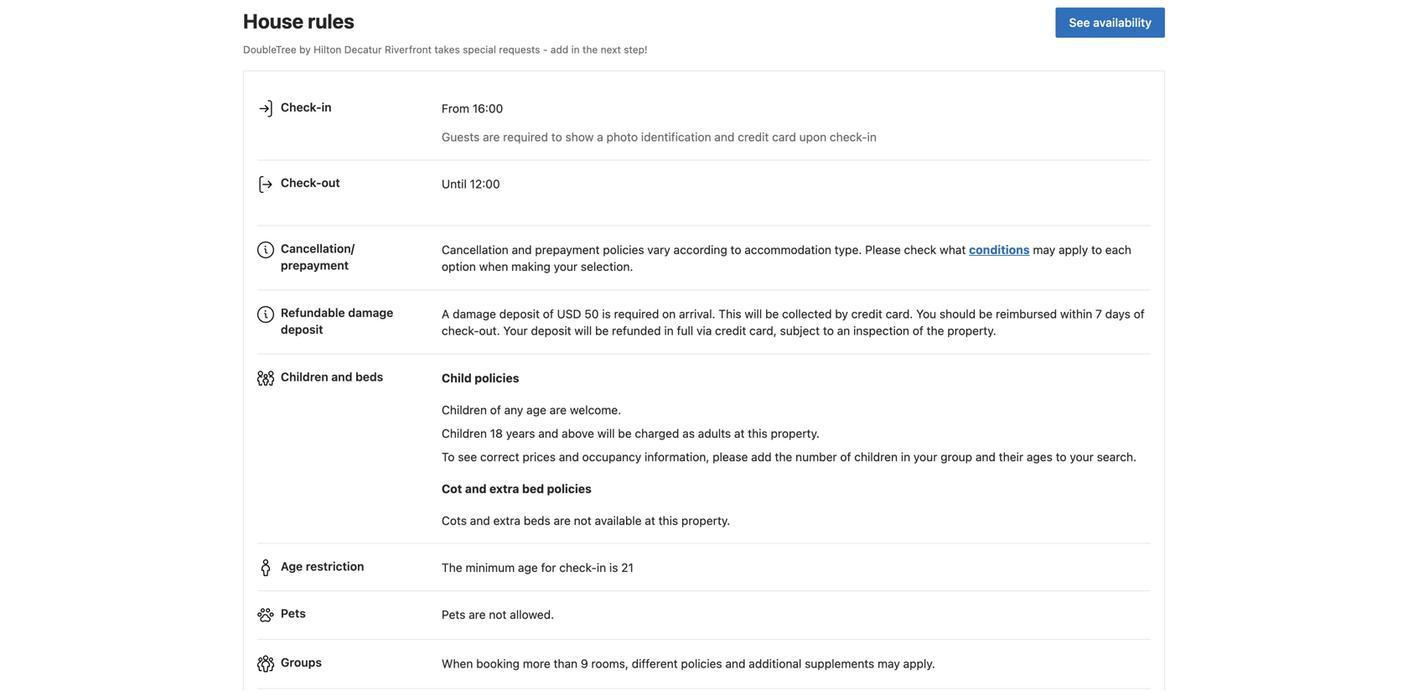 Task type: describe. For each thing, give the bounding box(es) containing it.
inspection
[[854, 324, 910, 338]]

be right should
[[979, 307, 993, 321]]

until
[[442, 177, 467, 191]]

0 horizontal spatial by
[[299, 44, 311, 55]]

usd
[[557, 307, 582, 321]]

card.
[[886, 307, 914, 321]]

children for children 18 years and above will be charged as adults at this property.
[[442, 426, 487, 440]]

may apply to each option when making your selection.
[[442, 243, 1132, 273]]

riverfront
[[385, 44, 432, 55]]

be down 50 at the left
[[595, 324, 609, 338]]

1 vertical spatial property.
[[771, 426, 820, 440]]

1 vertical spatial age
[[518, 561, 538, 574]]

child
[[442, 371, 472, 385]]

availability
[[1094, 16, 1152, 29]]

be up occupancy
[[618, 426, 632, 440]]

doubletree
[[243, 44, 297, 55]]

number
[[796, 450, 838, 464]]

refundable damage deposit
[[281, 306, 394, 336]]

extra for bed
[[490, 482, 520, 496]]

selection.
[[581, 260, 634, 273]]

conditions link
[[970, 243, 1030, 257]]

arrival.
[[679, 307, 716, 321]]

this
[[719, 307, 742, 321]]

be up card,
[[766, 307, 779, 321]]

check-out
[[281, 176, 340, 190]]

on
[[663, 307, 676, 321]]

in down hilton
[[322, 100, 332, 114]]

1 horizontal spatial not
[[574, 514, 592, 527]]

refunded
[[612, 324, 661, 338]]

children for children of any age are welcome.
[[442, 403, 487, 417]]

refundable
[[281, 306, 345, 320]]

when booking more than 9 rooms, different policies and additional supplements may apply.
[[442, 657, 936, 670]]

and down above
[[559, 450, 579, 464]]

to inside a damage deposit of usd 50 is required on arrival. this will be collected by credit card. you should be reimbursed within 7 days of check-out. your deposit will be refunded in full via credit card, subject to an inspection of the property.
[[823, 324, 834, 338]]

1 horizontal spatial this
[[748, 426, 768, 440]]

2 horizontal spatial your
[[1070, 450, 1094, 464]]

1 horizontal spatial prepayment
[[535, 243, 600, 257]]

show
[[566, 130, 594, 144]]

rooms,
[[592, 657, 629, 670]]

1 vertical spatial may
[[878, 657, 901, 670]]

search.
[[1097, 450, 1137, 464]]

cot
[[442, 482, 462, 496]]

a
[[597, 130, 604, 144]]

cancellation and prepayment policies vary according to accommodation type. please check what conditions
[[442, 243, 1030, 257]]

in right upon
[[868, 130, 877, 144]]

as
[[683, 426, 695, 440]]

16:00
[[473, 101, 503, 115]]

1 horizontal spatial your
[[914, 450, 938, 464]]

children and beds
[[281, 370, 383, 383]]

conditions
[[970, 243, 1030, 257]]

you
[[917, 307, 937, 321]]

of left any
[[490, 403, 501, 417]]

age
[[281, 559, 303, 573]]

7
[[1096, 307, 1103, 321]]

0 horizontal spatial not
[[489, 608, 507, 622]]

to see correct prices and occupancy information, please add the number of children in your group and their ages to your search.
[[442, 450, 1137, 464]]

to right according
[[731, 243, 742, 257]]

cancellation/
[[281, 241, 355, 255]]

50
[[585, 307, 599, 321]]

check- inside a damage deposit of usd 50 is required on arrival. this will be collected by credit card. you should be reimbursed within 7 days of check-out. your deposit will be refunded in full via credit card, subject to an inspection of the property.
[[442, 324, 479, 338]]

any
[[504, 403, 524, 417]]

0 horizontal spatial the
[[583, 44, 598, 55]]

type.
[[835, 243, 862, 257]]

an
[[838, 324, 851, 338]]

and right cots
[[470, 514, 490, 527]]

and right identification
[[715, 130, 735, 144]]

subject
[[780, 324, 820, 338]]

until 12:00
[[442, 177, 500, 191]]

out.
[[479, 324, 500, 338]]

1 vertical spatial credit
[[852, 307, 883, 321]]

accommodation
[[745, 243, 832, 257]]

correct
[[480, 450, 520, 464]]

card
[[773, 130, 797, 144]]

full
[[677, 324, 694, 338]]

deposit down "usd"
[[531, 324, 572, 338]]

allowed.
[[510, 608, 554, 622]]

of right 'days'
[[1134, 307, 1145, 321]]

1 vertical spatial add
[[752, 450, 772, 464]]

and down refundable damage deposit
[[332, 370, 353, 383]]

years
[[506, 426, 535, 440]]

0 vertical spatial will
[[745, 307, 763, 321]]

for
[[541, 561, 556, 574]]

apply.
[[904, 657, 936, 670]]

different
[[632, 657, 678, 670]]

decatur
[[344, 44, 382, 55]]

pets for pets are not allowed.
[[442, 608, 466, 622]]

pets are not allowed.
[[442, 608, 554, 622]]

guests are required to show a photo identification and credit card upon check-in
[[442, 130, 877, 144]]

identification
[[641, 130, 712, 144]]

children
[[855, 450, 898, 464]]

cancellation
[[442, 243, 509, 257]]

ages
[[1027, 450, 1053, 464]]

by inside a damage deposit of usd 50 is required on arrival. this will be collected by credit card. you should be reimbursed within 7 days of check-out. your deposit will be refunded in full via credit card, subject to an inspection of the property.
[[835, 307, 849, 321]]

making
[[512, 260, 551, 273]]

in inside a damage deposit of usd 50 is required on arrival. this will be collected by credit card. you should be reimbursed within 7 days of check-out. your deposit will be refunded in full via credit card, subject to an inspection of the property.
[[665, 324, 674, 338]]

in right children
[[901, 450, 911, 464]]

according
[[674, 243, 728, 257]]

21
[[622, 561, 634, 574]]

required inside a damage deposit of usd 50 is required on arrival. this will be collected by credit card. you should be reimbursed within 7 days of check-out. your deposit will be refunded in full via credit card, subject to an inspection of the property.
[[614, 307, 659, 321]]

12:00
[[470, 177, 500, 191]]

each
[[1106, 243, 1132, 257]]

groups
[[281, 655, 322, 669]]



Task type: vqa. For each thing, say whether or not it's contained in the screenshot.


Task type: locate. For each thing, give the bounding box(es) containing it.
children of any age are welcome.
[[442, 403, 622, 417]]

is right 50 at the left
[[602, 307, 611, 321]]

by up an
[[835, 307, 849, 321]]

deposit for refundable
[[281, 323, 323, 336]]

hilton
[[314, 44, 342, 55]]

children 18 years and above will be charged as adults at this property.
[[442, 426, 820, 440]]

1 vertical spatial check-
[[281, 176, 322, 190]]

beds
[[356, 370, 383, 383], [524, 514, 551, 527]]

add right please
[[752, 450, 772, 464]]

deposit inside refundable damage deposit
[[281, 323, 323, 336]]

the left 'number'
[[775, 450, 793, 464]]

minimum
[[466, 561, 515, 574]]

the inside a damage deposit of usd 50 is required on arrival. this will be collected by credit card. you should be reimbursed within 7 days of check-out. your deposit will be refunded in full via credit card, subject to an inspection of the property.
[[927, 324, 945, 338]]

to inside the may apply to each option when making your selection.
[[1092, 243, 1103, 257]]

a
[[442, 307, 450, 321]]

above
[[562, 426, 595, 440]]

prepayment up the making
[[535, 243, 600, 257]]

in left full
[[665, 324, 674, 338]]

1 vertical spatial prepayment
[[281, 258, 349, 272]]

deposit
[[500, 307, 540, 321], [281, 323, 323, 336], [531, 324, 572, 338]]

1 horizontal spatial the
[[775, 450, 793, 464]]

may inside the may apply to each option when making your selection.
[[1034, 243, 1056, 257]]

2 vertical spatial will
[[598, 426, 615, 440]]

0 horizontal spatial add
[[551, 44, 569, 55]]

beds down bed
[[524, 514, 551, 527]]

0 horizontal spatial required
[[503, 130, 548, 144]]

1 horizontal spatial damage
[[453, 307, 496, 321]]

are up above
[[550, 403, 567, 417]]

property.
[[948, 324, 997, 338], [771, 426, 820, 440], [682, 514, 731, 527]]

booking
[[476, 657, 520, 670]]

is
[[602, 307, 611, 321], [610, 561, 618, 574]]

1 vertical spatial required
[[614, 307, 659, 321]]

option
[[442, 260, 476, 273]]

are down minimum
[[469, 608, 486, 622]]

of right 'number'
[[841, 450, 852, 464]]

at right available
[[645, 514, 656, 527]]

check
[[904, 243, 937, 257]]

2 check- from the top
[[281, 176, 322, 190]]

0 vertical spatial this
[[748, 426, 768, 440]]

1 horizontal spatial beds
[[524, 514, 551, 527]]

will
[[745, 307, 763, 321], [575, 324, 592, 338], [598, 426, 615, 440]]

are down 16:00
[[483, 130, 500, 144]]

is for 21
[[610, 561, 618, 574]]

age right any
[[527, 403, 547, 417]]

and right cot
[[465, 482, 487, 496]]

1 vertical spatial is
[[610, 561, 618, 574]]

of down you in the top of the page
[[913, 324, 924, 338]]

your right the making
[[554, 260, 578, 273]]

are
[[483, 130, 500, 144], [550, 403, 567, 417], [554, 514, 571, 527], [469, 608, 486, 622]]

age restriction
[[281, 559, 364, 573]]

0 vertical spatial age
[[527, 403, 547, 417]]

0 vertical spatial prepayment
[[535, 243, 600, 257]]

damage inside a damage deposit of usd 50 is required on arrival. this will be collected by credit card. you should be reimbursed within 7 days of check-out. your deposit will be refunded in full via credit card, subject to an inspection of the property.
[[453, 307, 496, 321]]

0 vertical spatial check-
[[281, 100, 322, 114]]

children down the child
[[442, 403, 487, 417]]

policies right different
[[681, 657, 723, 670]]

in right -
[[572, 44, 580, 55]]

the down you in the top of the page
[[927, 324, 945, 338]]

property. up to see correct prices and occupancy information, please add the number of children in your group and their ages to your search.
[[771, 426, 820, 440]]

0 vertical spatial property.
[[948, 324, 997, 338]]

check- for in
[[281, 100, 322, 114]]

what
[[940, 243, 966, 257]]

1 vertical spatial check-
[[442, 324, 479, 338]]

0 vertical spatial beds
[[356, 370, 383, 383]]

not left allowed.
[[489, 608, 507, 622]]

2 horizontal spatial the
[[927, 324, 945, 338]]

1 horizontal spatial will
[[598, 426, 615, 440]]

at right adults
[[735, 426, 745, 440]]

of left "usd"
[[543, 307, 554, 321]]

to left each
[[1092, 243, 1103, 257]]

-
[[543, 44, 548, 55]]

apply
[[1059, 243, 1089, 257]]

age left for
[[518, 561, 538, 574]]

0 vertical spatial the
[[583, 44, 598, 55]]

adults
[[698, 426, 731, 440]]

card,
[[750, 324, 777, 338]]

prices
[[523, 450, 556, 464]]

to right ages
[[1056, 450, 1067, 464]]

is inside a damage deposit of usd 50 is required on arrival. this will be collected by credit card. you should be reimbursed within 7 days of check-out. your deposit will be refunded in full via credit card, subject to an inspection of the property.
[[602, 307, 611, 321]]

0 horizontal spatial prepayment
[[281, 258, 349, 272]]

and left additional
[[726, 657, 746, 670]]

additional
[[749, 657, 802, 670]]

0 vertical spatial by
[[299, 44, 311, 55]]

required up refunded
[[614, 307, 659, 321]]

to left an
[[823, 324, 834, 338]]

0 horizontal spatial pets
[[281, 606, 306, 620]]

charged
[[635, 426, 680, 440]]

a damage deposit of usd 50 is required on arrival. this will be collected by credit card. you should be reimbursed within 7 days of check-out. your deposit will be refunded in full via credit card, subject to an inspection of the property.
[[442, 307, 1145, 338]]

check- right upon
[[830, 130, 868, 144]]

1 vertical spatial at
[[645, 514, 656, 527]]

your left group
[[914, 450, 938, 464]]

children down refundable damage deposit
[[281, 370, 329, 383]]

from 16:00
[[442, 101, 503, 115]]

your inside the may apply to each option when making your selection.
[[554, 260, 578, 273]]

1 horizontal spatial check-
[[560, 561, 597, 574]]

your left search.
[[1070, 450, 1094, 464]]

0 horizontal spatial will
[[575, 324, 592, 338]]

0 horizontal spatial beds
[[356, 370, 383, 383]]

in left 21
[[597, 561, 606, 574]]

house rules
[[243, 9, 355, 33]]

the minimum age for check-in is 21
[[442, 561, 634, 574]]

1 horizontal spatial required
[[614, 307, 659, 321]]

check- down hilton
[[281, 100, 322, 114]]

collected
[[783, 307, 832, 321]]

0 vertical spatial is
[[602, 307, 611, 321]]

required down 16:00
[[503, 130, 548, 144]]

their
[[999, 450, 1024, 464]]

when
[[442, 657, 473, 670]]

see availability
[[1070, 16, 1152, 29]]

prepayment inside the cancellation/ prepayment
[[281, 258, 349, 272]]

check- up cancellation/
[[281, 176, 322, 190]]

check- for out
[[281, 176, 322, 190]]

the
[[442, 561, 463, 574]]

is for required
[[602, 307, 611, 321]]

credit down "this"
[[715, 324, 747, 338]]

when
[[479, 260, 508, 273]]

policies up any
[[475, 371, 520, 385]]

and left their
[[976, 450, 996, 464]]

0 vertical spatial required
[[503, 130, 548, 144]]

0 horizontal spatial at
[[645, 514, 656, 527]]

please
[[713, 450, 748, 464]]

1 horizontal spatial property.
[[771, 426, 820, 440]]

1 horizontal spatial by
[[835, 307, 849, 321]]

is left 21
[[610, 561, 618, 574]]

0 horizontal spatial property.
[[682, 514, 731, 527]]

children up see
[[442, 426, 487, 440]]

2 vertical spatial property.
[[682, 514, 731, 527]]

not left available
[[574, 514, 592, 527]]

2 horizontal spatial check-
[[830, 130, 868, 144]]

special
[[463, 44, 496, 55]]

policies up cots and extra beds are not available at this property.
[[547, 482, 592, 496]]

damage
[[348, 306, 394, 320], [453, 307, 496, 321]]

policies
[[603, 243, 645, 257], [475, 371, 520, 385], [547, 482, 592, 496], [681, 657, 723, 670]]

0 vertical spatial children
[[281, 370, 329, 383]]

may left the apply.
[[878, 657, 901, 670]]

0 vertical spatial not
[[574, 514, 592, 527]]

1 vertical spatial the
[[927, 324, 945, 338]]

0 vertical spatial add
[[551, 44, 569, 55]]

out
[[322, 176, 340, 190]]

child policies
[[442, 371, 520, 385]]

1 horizontal spatial pets
[[442, 608, 466, 622]]

will up occupancy
[[598, 426, 615, 440]]

your
[[504, 324, 528, 338]]

pets for pets
[[281, 606, 306, 620]]

credit
[[738, 130, 769, 144], [852, 307, 883, 321], [715, 324, 747, 338]]

0 horizontal spatial your
[[554, 260, 578, 273]]

prepayment down cancellation/
[[281, 258, 349, 272]]

0 vertical spatial extra
[[490, 482, 520, 496]]

not
[[574, 514, 592, 527], [489, 608, 507, 622]]

supplements
[[805, 657, 875, 670]]

0 horizontal spatial this
[[659, 514, 679, 527]]

property. inside a damage deposit of usd 50 is required on arrival. this will be collected by credit card. you should be reimbursed within 7 days of check-out. your deposit will be refunded in full via credit card, subject to an inspection of the property.
[[948, 324, 997, 338]]

deposit down refundable
[[281, 323, 323, 336]]

18
[[490, 426, 503, 440]]

credit up inspection
[[852, 307, 883, 321]]

pets down 'the'
[[442, 608, 466, 622]]

your
[[554, 260, 578, 273], [914, 450, 938, 464], [1070, 450, 1094, 464]]

to left show
[[552, 130, 563, 144]]

1 horizontal spatial may
[[1034, 243, 1056, 257]]

0 vertical spatial credit
[[738, 130, 769, 144]]

property. down should
[[948, 324, 997, 338]]

and up the 'prices'
[[539, 426, 559, 440]]

0 horizontal spatial check-
[[442, 324, 479, 338]]

0 vertical spatial at
[[735, 426, 745, 440]]

by left hilton
[[299, 44, 311, 55]]

damage for a
[[453, 307, 496, 321]]

damage for refundable
[[348, 306, 394, 320]]

from
[[442, 101, 470, 115]]

upon
[[800, 130, 827, 144]]

1 vertical spatial extra
[[494, 514, 521, 527]]

damage inside refundable damage deposit
[[348, 306, 394, 320]]

to
[[442, 450, 455, 464]]

check- right for
[[560, 561, 597, 574]]

prepayment
[[535, 243, 600, 257], [281, 258, 349, 272]]

1 vertical spatial beds
[[524, 514, 551, 527]]

may left apply
[[1034, 243, 1056, 257]]

the left next
[[583, 44, 598, 55]]

requests
[[499, 44, 540, 55]]

available
[[595, 514, 642, 527]]

add right -
[[551, 44, 569, 55]]

1 horizontal spatial at
[[735, 426, 745, 440]]

damage right refundable
[[348, 306, 394, 320]]

doubletree by hilton decatur riverfront takes special requests - add in the next step!
[[243, 44, 648, 55]]

check-
[[281, 100, 322, 114], [281, 176, 322, 190]]

this right available
[[659, 514, 679, 527]]

occupancy
[[583, 450, 642, 464]]

next
[[601, 44, 621, 55]]

check- down a on the left top
[[442, 324, 479, 338]]

age
[[527, 403, 547, 417], [518, 561, 538, 574]]

cots
[[442, 514, 467, 527]]

cots and extra beds are not available at this property.
[[442, 514, 731, 527]]

0 vertical spatial may
[[1034, 243, 1056, 257]]

extra
[[490, 482, 520, 496], [494, 514, 521, 527]]

should
[[940, 307, 976, 321]]

1 vertical spatial this
[[659, 514, 679, 527]]

1 vertical spatial not
[[489, 608, 507, 622]]

2 horizontal spatial property.
[[948, 324, 997, 338]]

deposit up the your
[[500, 307, 540, 321]]

0 horizontal spatial may
[[878, 657, 901, 670]]

1 vertical spatial by
[[835, 307, 849, 321]]

1 horizontal spatial add
[[752, 450, 772, 464]]

beds down refundable damage deposit
[[356, 370, 383, 383]]

days
[[1106, 307, 1131, 321]]

are up for
[[554, 514, 571, 527]]

2 vertical spatial children
[[442, 426, 487, 440]]

2 vertical spatial credit
[[715, 324, 747, 338]]

guests
[[442, 130, 480, 144]]

will down 50 at the left
[[575, 324, 592, 338]]

this up please
[[748, 426, 768, 440]]

via
[[697, 324, 712, 338]]

1 check- from the top
[[281, 100, 322, 114]]

and up the making
[[512, 243, 532, 257]]

will up card,
[[745, 307, 763, 321]]

policies up selection.
[[603, 243, 645, 257]]

information,
[[645, 450, 710, 464]]

please
[[866, 243, 901, 257]]

2 vertical spatial the
[[775, 450, 793, 464]]

damage up out.
[[453, 307, 496, 321]]

extra for beds
[[494, 514, 521, 527]]

1 vertical spatial children
[[442, 403, 487, 417]]

house
[[243, 9, 304, 33]]

extra left bed
[[490, 482, 520, 496]]

1 vertical spatial will
[[575, 324, 592, 338]]

see
[[458, 450, 477, 464]]

more
[[523, 657, 551, 670]]

check-
[[830, 130, 868, 144], [442, 324, 479, 338], [560, 561, 597, 574]]

deposit for a
[[500, 307, 540, 321]]

2 vertical spatial check-
[[560, 561, 597, 574]]

cancellation/ prepayment
[[281, 241, 355, 272]]

to
[[552, 130, 563, 144], [731, 243, 742, 257], [1092, 243, 1103, 257], [823, 324, 834, 338], [1056, 450, 1067, 464]]

pets down age at the bottom left
[[281, 606, 306, 620]]

0 vertical spatial check-
[[830, 130, 868, 144]]

cot and extra bed policies
[[442, 482, 592, 496]]

children for children and beds
[[281, 370, 329, 383]]

0 horizontal spatial damage
[[348, 306, 394, 320]]

credit left card
[[738, 130, 769, 144]]

2 horizontal spatial will
[[745, 307, 763, 321]]

extra down 'cot and extra bed policies'
[[494, 514, 521, 527]]

property. down please
[[682, 514, 731, 527]]



